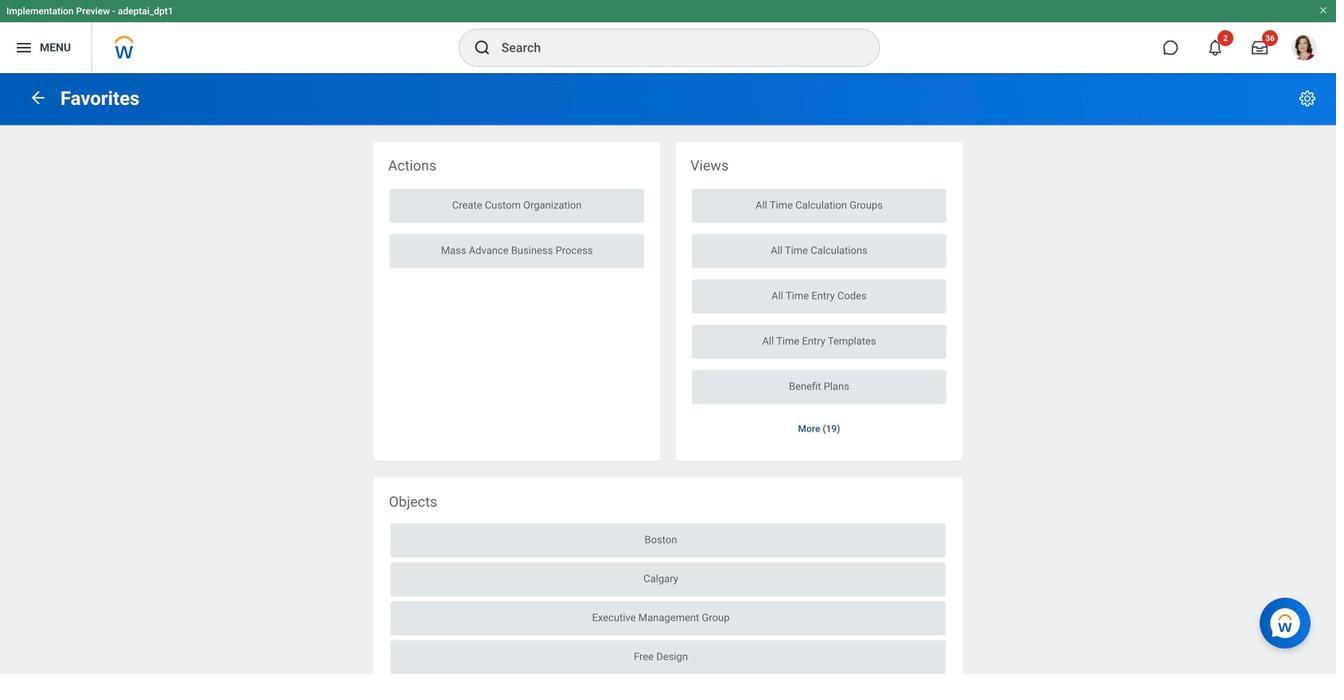 Task type: locate. For each thing, give the bounding box(es) containing it.
profile logan mcneil image
[[1292, 35, 1317, 64]]

notifications large image
[[1207, 40, 1223, 56]]

configure image
[[1298, 89, 1317, 108]]

main content
[[0, 73, 1336, 674]]

inbox large image
[[1252, 40, 1268, 56]]

search image
[[473, 38, 492, 57]]

justify image
[[14, 38, 33, 57]]

close environment banner image
[[1319, 6, 1328, 15]]

banner
[[0, 0, 1336, 73]]



Task type: describe. For each thing, give the bounding box(es) containing it.
Search Workday  search field
[[501, 30, 847, 65]]

previous page image
[[29, 88, 48, 107]]

items selected list
[[389, 524, 947, 674]]



Task type: vqa. For each thing, say whether or not it's contained in the screenshot.
Profile Logan McNeil icon
yes



